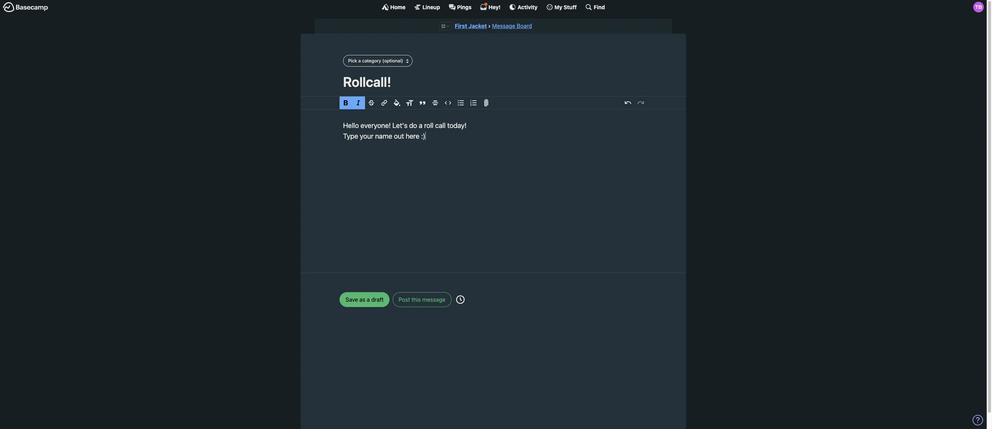 Task type: locate. For each thing, give the bounding box(es) containing it.
call
[[435, 121, 446, 129]]

a
[[359, 58, 361, 63], [419, 121, 423, 129], [367, 296, 370, 303]]

message
[[492, 23, 516, 29]]

my stuff button
[[546, 4, 577, 11]]

your
[[360, 132, 374, 140]]

name
[[375, 132, 393, 140]]

› message board
[[489, 23, 532, 29]]

a inside "hello everyone! let's do a roll call today! type your name out here :)"
[[419, 121, 423, 129]]

hey!
[[489, 4, 501, 10]]

category
[[362, 58, 381, 63]]

post this message
[[399, 296, 446, 303]]

(optional)
[[383, 58, 403, 63]]

pings
[[457, 4, 472, 10]]

my stuff
[[555, 4, 577, 10]]

save as a draft button
[[340, 292, 390, 307]]

home
[[390, 4, 406, 10]]

:)
[[421, 132, 426, 140]]

main element
[[0, 0, 987, 14]]

Write away… text field
[[322, 110, 665, 264]]

find
[[594, 4, 605, 10]]

hey! button
[[480, 2, 501, 11]]

1 horizontal spatial a
[[367, 296, 370, 303]]

find button
[[586, 4, 605, 11]]

0 vertical spatial a
[[359, 58, 361, 63]]

let's
[[393, 121, 408, 129]]

0 horizontal spatial a
[[359, 58, 361, 63]]

2 vertical spatial a
[[367, 296, 370, 303]]

post
[[399, 296, 410, 303]]

a right pick
[[359, 58, 361, 63]]

hello everyone! let's do a roll call today! type your name out here :)
[[343, 121, 467, 140]]

a right do
[[419, 121, 423, 129]]

activity link
[[509, 4, 538, 11]]

›
[[489, 23, 491, 29]]

a right as on the bottom of the page
[[367, 296, 370, 303]]

everyone!
[[361, 121, 391, 129]]

first jacket
[[455, 23, 487, 29]]

stuff
[[564, 4, 577, 10]]

lineup link
[[414, 4, 440, 11]]

2 horizontal spatial a
[[419, 121, 423, 129]]

pick a category (optional) button
[[343, 55, 413, 67]]

lineup
[[423, 4, 440, 10]]

post this message button
[[393, 292, 452, 307]]

1 vertical spatial a
[[419, 121, 423, 129]]



Task type: vqa. For each thing, say whether or not it's contained in the screenshot.
your
yes



Task type: describe. For each thing, give the bounding box(es) containing it.
type
[[343, 132, 358, 140]]

schedule this to post later image
[[456, 295, 465, 304]]

switch accounts image
[[3, 2, 48, 13]]

Type a title… text field
[[343, 74, 644, 90]]

here
[[406, 132, 420, 140]]

hello
[[343, 121, 359, 129]]

first jacket link
[[455, 23, 487, 29]]

save as a draft
[[346, 296, 384, 303]]

out
[[394, 132, 404, 140]]

roll
[[424, 121, 434, 129]]

as
[[360, 296, 366, 303]]

draft
[[372, 296, 384, 303]]

board
[[517, 23, 532, 29]]

message
[[423, 296, 446, 303]]

home link
[[382, 4, 406, 11]]

save
[[346, 296, 358, 303]]

jacket
[[469, 23, 487, 29]]

pick a category (optional)
[[348, 58, 403, 63]]

pings button
[[449, 4, 472, 11]]

tyler black image
[[974, 2, 985, 12]]

activity
[[518, 4, 538, 10]]

this
[[412, 296, 421, 303]]

message board link
[[492, 23, 532, 29]]

my
[[555, 4, 563, 10]]

do
[[409, 121, 417, 129]]

today!
[[448, 121, 467, 129]]

pick
[[348, 58, 357, 63]]

first
[[455, 23, 467, 29]]



